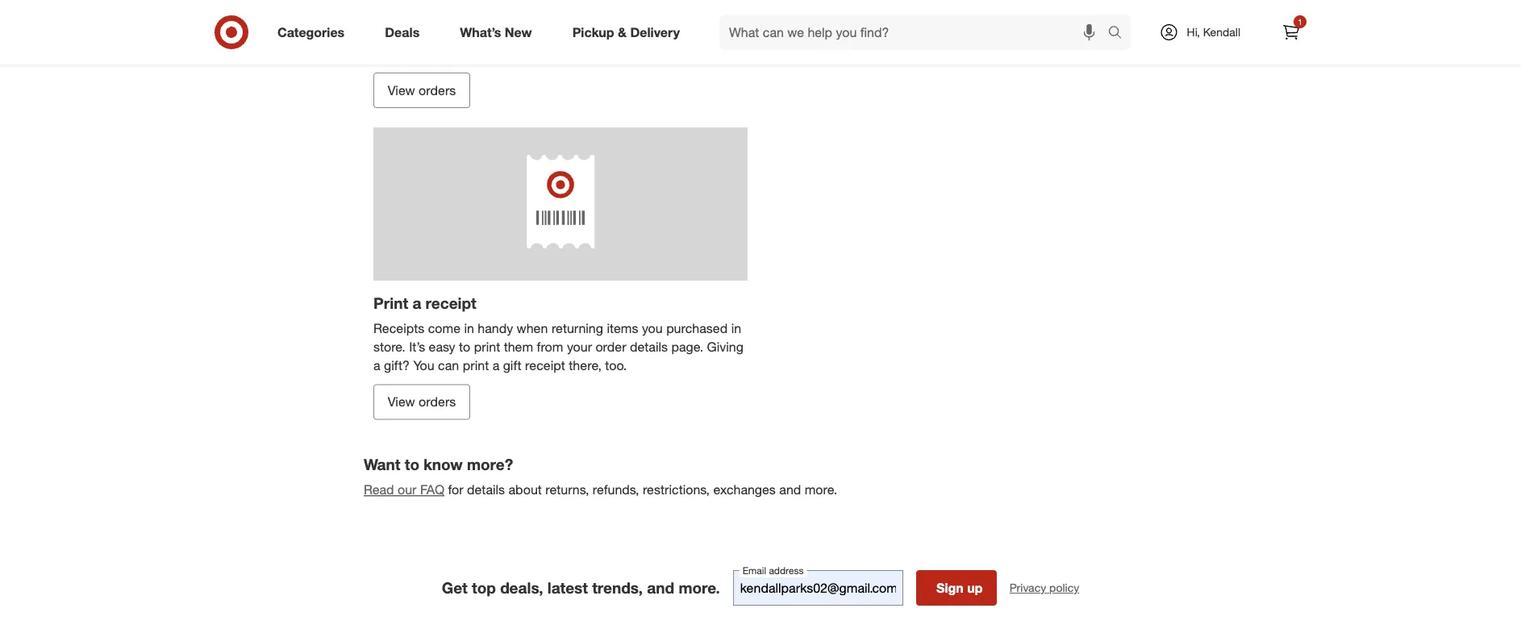 Task type: vqa. For each thing, say whether or not it's contained in the screenshot.
easy
yes



Task type: describe. For each thing, give the bounding box(es) containing it.
an
[[805, 27, 819, 43]]

to inside receipts come in handy when returning items you purchased in store. it's easy to print them from your order details page. giving a gift? you can print a gift receipt there, too.
[[459, 339, 470, 355]]

learn more button
[[877, 25, 943, 43]]

them
[[504, 339, 533, 355]]

gift
[[503, 357, 522, 373]]

giving
[[707, 339, 744, 355]]

pickup & delivery link
[[559, 15, 700, 50]]

you
[[413, 357, 435, 373]]

sign up
[[937, 580, 983, 596]]

kendall
[[1203, 25, 1241, 39]]

0 vertical spatial more.
[[805, 482, 837, 498]]

too.
[[605, 357, 627, 373]]

items
[[607, 320, 638, 336]]

deals,
[[500, 578, 543, 597]]

gift?
[[384, 357, 410, 373]]

want
[[364, 455, 401, 474]]

your
[[567, 339, 592, 355]]

can
[[438, 357, 459, 373]]

1
[[1298, 17, 1303, 27]]

from
[[537, 339, 563, 355]]

1 vertical spatial print
[[463, 357, 489, 373]]

print
[[373, 294, 408, 312]]

when
[[517, 320, 548, 336]]

What can we help you find? suggestions appear below search field
[[720, 15, 1112, 50]]

receipts
[[373, 320, 425, 336]]

receipts come in handy when returning items you purchased in store. it's easy to print them from your order details page. giving a gift? you can print a gift receipt there, too.
[[373, 320, 744, 373]]

store.
[[373, 339, 406, 355]]

know
[[424, 455, 463, 474]]

up
[[967, 580, 983, 596]]

2 in from the left
[[731, 320, 741, 336]]

view orders for first view orders link from the top of the page
[[388, 82, 456, 98]]

returns,
[[546, 482, 589, 498]]

2 horizontal spatial a
[[493, 357, 500, 373]]

print a receipt
[[373, 294, 477, 312]]

more
[[913, 26, 943, 42]]

search
[[1101, 26, 1140, 42]]

new
[[505, 24, 532, 40]]

details inside receipts come in handy when returning items you purchased in store. it's easy to print them from your order details page. giving a gift? you can print a gift receipt there, too.
[[630, 339, 668, 355]]

there,
[[569, 357, 602, 373]]

faq
[[420, 482, 445, 498]]

hi, kendall
[[1187, 25, 1241, 39]]

read
[[364, 482, 394, 498]]

1 vertical spatial and
[[647, 578, 675, 597]]

more?
[[467, 455, 513, 474]]

purchased
[[666, 320, 728, 336]]

1 link
[[1274, 15, 1309, 50]]

come
[[428, 320, 461, 336]]

0 horizontal spatial to
[[405, 455, 420, 474]]

view for first view orders link from the top of the page
[[388, 82, 415, 98]]

top
[[472, 578, 496, 597]]

policy
[[1050, 581, 1080, 595]]

1 horizontal spatial a
[[413, 294, 421, 312]]

1 view orders link from the top
[[373, 73, 470, 108]]

orders for first view orders link from the top of the page
[[419, 82, 456, 98]]

1 in from the left
[[464, 320, 474, 336]]

read our faq link
[[364, 482, 445, 498]]



Task type: locate. For each thing, give the bounding box(es) containing it.
view orders for second view orders link
[[388, 394, 456, 410]]

0 vertical spatial view orders
[[388, 82, 456, 98]]

and right 'exchanges'
[[779, 482, 801, 498]]

1 vertical spatial orders
[[419, 394, 456, 410]]

deals link
[[371, 15, 440, 50]]

view orders link
[[373, 73, 470, 108], [373, 384, 470, 420]]

handy
[[478, 320, 513, 336]]

categories
[[277, 24, 345, 40]]

hi,
[[1187, 25, 1200, 39]]

privacy
[[1010, 581, 1046, 595]]

to
[[459, 339, 470, 355], [405, 455, 420, 474]]

learn more
[[877, 26, 943, 42]]

receipt up come
[[426, 294, 477, 312]]

2 view orders link from the top
[[373, 384, 470, 420]]

a left gift at the bottom
[[493, 357, 500, 373]]

1 vertical spatial view orders
[[388, 394, 456, 410]]

0 horizontal spatial more.
[[679, 578, 720, 597]]

receipt inside receipts come in handy when returning items you purchased in store. it's easy to print them from your order details page. giving a gift? you can print a gift receipt there, too.
[[525, 357, 565, 373]]

1 horizontal spatial in
[[731, 320, 741, 336]]

orders down deals link
[[419, 82, 456, 98]]

what's
[[460, 24, 501, 40]]

0 horizontal spatial a
[[373, 357, 380, 373]]

what's new
[[460, 24, 532, 40]]

orders
[[419, 82, 456, 98], [419, 394, 456, 410]]

view orders
[[388, 82, 456, 98], [388, 394, 456, 410]]

categories link
[[264, 15, 365, 50]]

1 view from the top
[[388, 82, 415, 98]]

privacy policy
[[1010, 581, 1080, 595]]

more.
[[805, 482, 837, 498], [679, 578, 720, 597]]

print down handy
[[474, 339, 500, 355]]

it's
[[409, 339, 425, 355]]

print
[[474, 339, 500, 355], [463, 357, 489, 373]]

issue
[[823, 27, 853, 43]]

details down more? on the bottom left of the page
[[467, 482, 505, 498]]

latest
[[548, 578, 588, 597]]

1 horizontal spatial and
[[779, 482, 801, 498]]

&
[[618, 24, 627, 40]]

2 view from the top
[[388, 394, 415, 410]]

0 vertical spatial view
[[388, 82, 415, 98]]

pickup
[[572, 24, 614, 40]]

privacy policy link
[[1010, 580, 1080, 596]]

1 horizontal spatial receipt
[[525, 357, 565, 373]]

in right come
[[464, 320, 474, 336]]

0 horizontal spatial and
[[647, 578, 675, 597]]

1 vertical spatial receipt
[[525, 357, 565, 373]]

fix
[[785, 27, 801, 43]]

1 horizontal spatial to
[[459, 339, 470, 355]]

None text field
[[733, 570, 903, 606]]

fix an issue link
[[770, 17, 867, 53]]

view orders link down you at the bottom left
[[373, 384, 470, 420]]

view down gift?
[[388, 394, 415, 410]]

0 horizontal spatial details
[[467, 482, 505, 498]]

a left gift?
[[373, 357, 380, 373]]

pickup & delivery
[[572, 24, 680, 40]]

our
[[398, 482, 417, 498]]

you
[[642, 320, 663, 336]]

0 vertical spatial and
[[779, 482, 801, 498]]

exchanges
[[713, 482, 776, 498]]

for
[[448, 482, 464, 498]]

sign
[[937, 580, 964, 596]]

to up our
[[405, 455, 420, 474]]

want to know more?
[[364, 455, 513, 474]]

delivery
[[630, 24, 680, 40]]

page.
[[672, 339, 704, 355]]

about
[[509, 482, 542, 498]]

1 vertical spatial to
[[405, 455, 420, 474]]

what's new link
[[446, 15, 552, 50]]

search button
[[1101, 15, 1140, 53]]

view orders link down deals link
[[373, 73, 470, 108]]

1 vertical spatial view
[[388, 394, 415, 410]]

a
[[413, 294, 421, 312], [373, 357, 380, 373], [493, 357, 500, 373]]

trends,
[[592, 578, 643, 597]]

read our faq for details about returns, refunds, restrictions, exchanges and more.
[[364, 482, 837, 498]]

1 horizontal spatial details
[[630, 339, 668, 355]]

fix an issue
[[785, 27, 853, 43]]

view
[[388, 82, 415, 98], [388, 394, 415, 410]]

restrictions,
[[643, 482, 710, 498]]

details
[[630, 339, 668, 355], [467, 482, 505, 498]]

learn
[[877, 26, 909, 42]]

receipt down the from
[[525, 357, 565, 373]]

0 vertical spatial orders
[[419, 82, 456, 98]]

sign up button
[[916, 570, 997, 606]]

and
[[779, 482, 801, 498], [647, 578, 675, 597]]

receipt
[[426, 294, 477, 312], [525, 357, 565, 373]]

1 vertical spatial more.
[[679, 578, 720, 597]]

deals
[[385, 24, 420, 40]]

a right print
[[413, 294, 421, 312]]

in
[[464, 320, 474, 336], [731, 320, 741, 336]]

view down deals link
[[388, 82, 415, 98]]

1 orders from the top
[[419, 82, 456, 98]]

1 horizontal spatial more.
[[805, 482, 837, 498]]

0 vertical spatial view orders link
[[373, 73, 470, 108]]

0 vertical spatial details
[[630, 339, 668, 355]]

view for second view orders link
[[388, 394, 415, 410]]

print right can
[[463, 357, 489, 373]]

0 horizontal spatial receipt
[[426, 294, 477, 312]]

2 orders from the top
[[419, 394, 456, 410]]

and right trends,
[[647, 578, 675, 597]]

view orders down deals link
[[388, 82, 456, 98]]

view orders down you at the bottom left
[[388, 394, 456, 410]]

get top deals, latest trends, and more.
[[442, 578, 720, 597]]

orders down can
[[419, 394, 456, 410]]

returning
[[552, 320, 603, 336]]

refunds,
[[593, 482, 639, 498]]

0 vertical spatial print
[[474, 339, 500, 355]]

1 vertical spatial view orders link
[[373, 384, 470, 420]]

0 vertical spatial receipt
[[426, 294, 477, 312]]

1 vertical spatial details
[[467, 482, 505, 498]]

order
[[596, 339, 626, 355]]

0 vertical spatial to
[[459, 339, 470, 355]]

2 view orders from the top
[[388, 394, 456, 410]]

to right easy
[[459, 339, 470, 355]]

in up giving
[[731, 320, 741, 336]]

0 horizontal spatial in
[[464, 320, 474, 336]]

details down you
[[630, 339, 668, 355]]

orders for second view orders link
[[419, 394, 456, 410]]

easy
[[429, 339, 455, 355]]

1 view orders from the top
[[388, 82, 456, 98]]

get
[[442, 578, 468, 597]]



